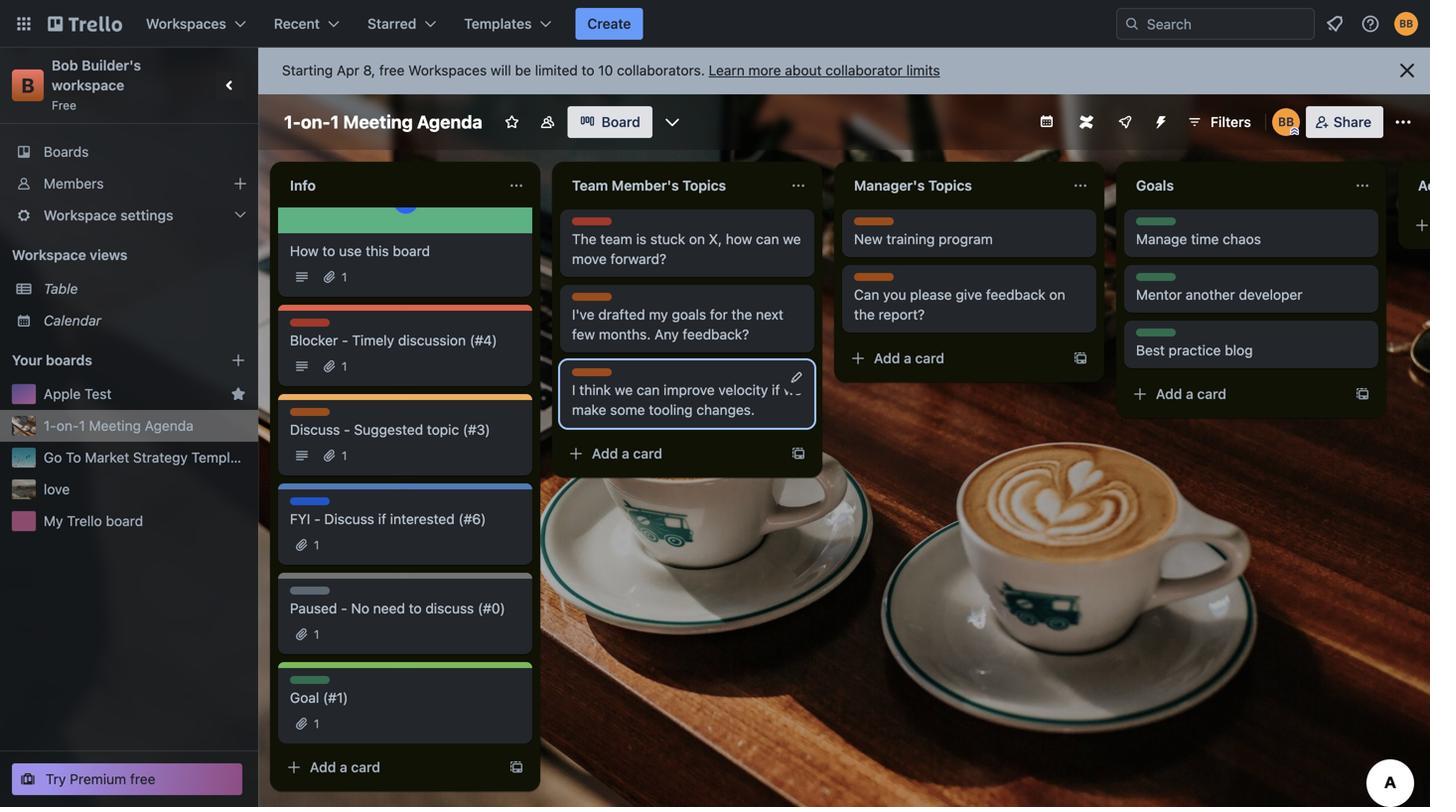 Task type: vqa. For each thing, say whether or not it's contained in the screenshot.
Program
yes



Task type: describe. For each thing, give the bounding box(es) containing it.
add down (#1)
[[310, 759, 336, 776]]

customize views image
[[662, 112, 682, 132]]

1 fyi from the top
[[290, 499, 308, 513]]

add a card for you
[[874, 350, 944, 367]]

if inside discuss i think we can improve velocity if we make some tooling changes.
[[772, 382, 780, 398]]

new training program link
[[854, 229, 1085, 249]]

add a card for another
[[1156, 386, 1227, 402]]

(#0)
[[478, 600, 505, 617]]

limits
[[906, 62, 940, 78]]

builder's
[[82, 57, 141, 73]]

back to home image
[[48, 8, 122, 40]]

new
[[854, 231, 883, 247]]

1 vertical spatial 1-on-1 meeting agenda
[[44, 418, 194, 434]]

workspace settings
[[44, 207, 173, 223]]

add for i've drafted my goals for the next few months. any feedback?
[[592, 445, 618, 462]]

goal for manage time chaos
[[1136, 219, 1162, 232]]

confluence icon image
[[1080, 115, 1094, 129]]

tooling
[[649, 402, 693, 418]]

Goals text field
[[1124, 170, 1347, 202]]

stuck
[[650, 231, 685, 247]]

add a card button for my
[[560, 438, 779, 470]]

1- inside board name text field
[[284, 111, 301, 133]]

i
[[572, 382, 576, 398]]

card for another
[[1197, 386, 1227, 402]]

member's
[[612, 177, 679, 194]]

we up some
[[615, 382, 633, 398]]

- for fyi
[[314, 511, 321, 527]]

workspace visible image
[[540, 114, 556, 130]]

add for can you please give feedback on the report?
[[874, 350, 900, 367]]

0 vertical spatial to
[[582, 62, 595, 78]]

1 down color: blue, title: "fyi" element
[[314, 538, 319, 552]]

workspaces button
[[134, 8, 258, 40]]

board inside how to use this board link
[[393, 243, 430, 259]]

mentor another developer link
[[1136, 285, 1367, 305]]

fyi fyi - discuss if interested (#6)
[[290, 499, 486, 527]]

card down the goal (#1) link
[[351, 759, 380, 776]]

calendar
[[44, 312, 101, 329]]

color: black, title: "paused" element
[[290, 587, 332, 602]]

paused paused - no need to discuss (#0)
[[290, 588, 505, 617]]

automation image
[[1145, 106, 1173, 134]]

0 horizontal spatial on-
[[56, 418, 79, 434]]

edit card image
[[789, 369, 805, 385]]

boards link
[[0, 136, 258, 168]]

can inside blocker the team is stuck on x, how can we move forward?
[[756, 231, 779, 247]]

meeting inside board name text field
[[343, 111, 413, 133]]

discuss - suggested topic (#3) link
[[290, 420, 520, 440]]

how to use this board
[[290, 243, 430, 259]]

use
[[339, 243, 362, 259]]

on- inside board name text field
[[301, 111, 330, 133]]

1 topics from the left
[[683, 177, 726, 194]]

workspace navigation collapse icon image
[[217, 72, 244, 99]]

manage time chaos link
[[1136, 229, 1367, 249]]

manage
[[1136, 231, 1187, 247]]

strategy
[[133, 449, 188, 466]]

Board name text field
[[274, 106, 492, 138]]

go
[[44, 449, 62, 466]]

discuss new training program
[[854, 219, 993, 247]]

8,
[[363, 62, 375, 78]]

chaos
[[1223, 231, 1261, 247]]

drafted
[[598, 306, 645, 323]]

2 topics from the left
[[929, 177, 972, 194]]

board
[[602, 114, 640, 130]]

how
[[290, 243, 319, 259]]

go to market strategy template link
[[44, 448, 250, 468]]

try
[[46, 771, 66, 788]]

0 horizontal spatial agenda
[[145, 418, 194, 434]]

color: orange, title: "discuss" element left suggested
[[290, 408, 335, 423]]

i think we can improve velocity if we make some tooling changes. link
[[572, 380, 803, 420]]

board link
[[568, 106, 652, 138]]

velocity
[[719, 382, 768, 398]]

calendar link
[[44, 311, 246, 331]]

add a card for drafted
[[592, 445, 662, 462]]

settings
[[120, 207, 173, 223]]

limited
[[535, 62, 578, 78]]

we inside blocker the team is stuck on x, how can we move forward?
[[783, 231, 801, 247]]

recent button
[[262, 8, 352, 40]]

color: green, title: "goal" element down color: black, title: "paused" element
[[290, 676, 330, 691]]

create
[[587, 15, 631, 32]]

move
[[572, 251, 607, 267]]

color: red, title: "blocker" element for the team is stuck on x, how can we move forward?
[[572, 218, 615, 232]]

my
[[44, 513, 63, 529]]

can
[[854, 287, 879, 303]]

free inside try premium free 'button'
[[130, 771, 155, 788]]

goals
[[1136, 177, 1174, 194]]

add a card down (#1)
[[310, 759, 380, 776]]

workspace for workspace views
[[12, 247, 86, 263]]

discuss discuss - suggested topic (#3)
[[290, 409, 490, 438]]

views
[[90, 247, 127, 263]]

Manager's Topics text field
[[842, 170, 1065, 202]]

color: orange, title: "discuss" element for drafted
[[572, 293, 617, 308]]

agenda inside board name text field
[[417, 111, 482, 133]]

think
[[579, 382, 611, 398]]

the team is stuck on x, how can we move forward? link
[[572, 229, 803, 269]]

can inside discuss i think we can improve velocity if we make some tooling changes.
[[637, 382, 660, 398]]

learn
[[709, 62, 745, 78]]

market
[[85, 449, 129, 466]]

goal (#1) link
[[290, 688, 520, 708]]

filters
[[1211, 114, 1251, 130]]

fyi - discuss if interested (#6) link
[[290, 510, 520, 529]]

Ac text field
[[1406, 170, 1430, 202]]

1 down apple test
[[79, 418, 85, 434]]

bob builder (bobbuilder40) image
[[1272, 108, 1300, 136]]

blocker - timely discussion (#4) link
[[290, 331, 520, 351]]

please
[[910, 287, 952, 303]]

goals
[[672, 306, 706, 323]]

discuss
[[426, 600, 474, 617]]

color: green, title: "goal" element for best
[[1136, 329, 1176, 344]]

1-on-1 meeting agenda link
[[44, 416, 246, 436]]

timely
[[352, 332, 394, 349]]

love
[[44, 481, 70, 498]]

workspace settings button
[[0, 200, 258, 231]]

search image
[[1124, 16, 1140, 32]]

be
[[515, 62, 531, 78]]

1 vertical spatial workspaces
[[408, 62, 487, 78]]

few
[[572, 326, 595, 343]]

1 down discuss discuss - suggested topic (#3)
[[342, 449, 347, 463]]

discuss for i
[[572, 369, 617, 383]]

create from template… image for i've drafted my goals for the next few months. any feedback?
[[791, 446, 807, 462]]

will
[[491, 62, 511, 78]]

the inside discuss can you please give feedback on the report?
[[854, 306, 875, 323]]

to
[[66, 449, 81, 466]]

create button
[[576, 8, 643, 40]]

best
[[1136, 342, 1165, 359]]

to inside paused paused - no need to discuss (#0)
[[409, 600, 422, 617]]

this member is an admin of this board. image
[[1290, 127, 1299, 136]]

share
[[1334, 114, 1372, 130]]

Info text field
[[278, 170, 501, 202]]

board inside my trello board link
[[106, 513, 143, 529]]

add a card button for please
[[842, 343, 1061, 374]]

card for you
[[915, 350, 944, 367]]

add a card button down the goal (#1) link
[[278, 752, 497, 784]]

color: orange, title: "discuss" element for think
[[572, 368, 617, 383]]

best practice blog link
[[1136, 341, 1367, 361]]

discuss can you please give feedback on the report?
[[854, 274, 1065, 323]]

blocker for blocker
[[290, 320, 333, 334]]

months.
[[599, 326, 651, 343]]

collaborators.
[[617, 62, 705, 78]]

your boards with 5 items element
[[12, 349, 201, 372]]

ac
[[1418, 177, 1430, 194]]

goal mentor another developer
[[1136, 274, 1303, 303]]

color: orange, title: "discuss" element for you
[[854, 273, 899, 288]]

color: red, title: "blocker" element for blocker - timely discussion (#4)
[[290, 319, 333, 334]]

more
[[749, 62, 781, 78]]

1 down goal goal (#1) at the left bottom
[[314, 717, 319, 731]]

1 down blocker blocker - timely discussion (#4)
[[342, 360, 347, 373]]



Task type: locate. For each thing, give the bounding box(es) containing it.
1 horizontal spatial workspaces
[[408, 62, 487, 78]]

goal manage time chaos
[[1136, 219, 1261, 247]]

color: green, title: "goal" element down mentor
[[1136, 329, 1176, 344]]

discuss for discuss
[[290, 409, 335, 423]]

if
[[772, 382, 780, 398], [378, 511, 386, 527]]

- left timely
[[342, 332, 348, 349]]

add a card button down "blog" at the top
[[1124, 378, 1343, 410]]

0 vertical spatial can
[[756, 231, 779, 247]]

report?
[[879, 306, 925, 323]]

- inside paused paused - no need to discuss (#0)
[[341, 600, 347, 617]]

paused
[[290, 588, 332, 602], [290, 600, 337, 617]]

1 vertical spatial workspace
[[12, 247, 86, 263]]

add a card
[[874, 350, 944, 367], [1156, 386, 1227, 402], [592, 445, 662, 462], [310, 759, 380, 776]]

on- down apple
[[56, 418, 79, 434]]

0 vertical spatial workspaces
[[146, 15, 226, 32]]

1 horizontal spatial color: red, title: "blocker" element
[[572, 218, 615, 232]]

1 down apr
[[330, 111, 339, 133]]

add a card down practice on the right top of the page
[[1156, 386, 1227, 402]]

suggested
[[354, 422, 423, 438]]

2 vertical spatial to
[[409, 600, 422, 617]]

blocker inside blocker the team is stuck on x, how can we move forward?
[[572, 219, 615, 232]]

1 vertical spatial on-
[[56, 418, 79, 434]]

Team Member's Topics text field
[[560, 170, 783, 202]]

0 vertical spatial on
[[689, 231, 705, 247]]

topics up the discuss new training program
[[929, 177, 972, 194]]

0 horizontal spatial on
[[689, 231, 705, 247]]

free right 8,
[[379, 62, 405, 78]]

(#4)
[[470, 332, 497, 349]]

free
[[52, 98, 76, 112]]

discuss inside discuss i think we can improve velocity if we make some tooling changes.
[[572, 369, 617, 383]]

create from template… image
[[1073, 351, 1089, 367], [1355, 386, 1371, 402], [791, 446, 807, 462], [509, 760, 524, 776]]

workspace up table
[[12, 247, 86, 263]]

1 vertical spatial agenda
[[145, 418, 194, 434]]

color: orange, title: "discuss" element down new
[[854, 273, 899, 288]]

color: blue, title: "fyi" element
[[290, 498, 330, 513]]

your boards
[[12, 352, 92, 368]]

0 vertical spatial 1-
[[284, 111, 301, 133]]

1 vertical spatial to
[[322, 243, 335, 259]]

0 horizontal spatial if
[[378, 511, 386, 527]]

show menu image
[[1394, 112, 1413, 132]]

improve
[[664, 382, 715, 398]]

workspaces left the will
[[408, 62, 487, 78]]

add a card button down the can you please give feedback on the report? link
[[842, 343, 1061, 374]]

developer
[[1239, 287, 1303, 303]]

is
[[636, 231, 647, 247]]

manager's
[[854, 177, 925, 194]]

color: red, title: "blocker" element
[[572, 218, 615, 232], [290, 319, 333, 334]]

workspace down members
[[44, 207, 117, 223]]

1 horizontal spatial 1-
[[284, 111, 301, 133]]

0 vertical spatial meeting
[[343, 111, 413, 133]]

program
[[939, 231, 993, 247]]

0 horizontal spatial the
[[732, 306, 752, 323]]

the
[[732, 306, 752, 323], [854, 306, 875, 323]]

- left no
[[341, 600, 347, 617]]

1-on-1 meeting agenda up market
[[44, 418, 194, 434]]

need
[[373, 600, 405, 617]]

1 horizontal spatial board
[[393, 243, 430, 259]]

discuss for can
[[854, 274, 899, 288]]

create from template… image for can you please give feedback on the report?
[[1073, 351, 1089, 367]]

0 horizontal spatial to
[[322, 243, 335, 259]]

color: orange, title: "discuss" element for training
[[854, 218, 899, 232]]

2 fyi from the top
[[290, 511, 310, 527]]

to left 10
[[582, 62, 595, 78]]

on inside blocker the team is stuck on x, how can we move forward?
[[689, 231, 705, 247]]

the inside discuss i've drafted my goals for the next few months. any feedback?
[[732, 306, 752, 323]]

- for paused
[[341, 600, 347, 617]]

fyi
[[290, 499, 308, 513], [290, 511, 310, 527]]

love link
[[44, 480, 246, 500]]

0 vertical spatial 1-on-1 meeting agenda
[[284, 111, 482, 133]]

power ups image
[[1117, 114, 1133, 130]]

add board image
[[230, 353, 246, 368]]

color: red, title: "blocker" element up move
[[572, 218, 615, 232]]

1-
[[284, 111, 301, 133], [44, 418, 56, 434]]

0 horizontal spatial free
[[130, 771, 155, 788]]

0 vertical spatial agenda
[[417, 111, 482, 133]]

bob builder's workspace free
[[52, 57, 145, 112]]

1 horizontal spatial the
[[854, 306, 875, 323]]

add down make
[[592, 445, 618, 462]]

workspace for workspace settings
[[44, 207, 117, 223]]

we right the how in the top right of the page
[[783, 231, 801, 247]]

filters button
[[1181, 106, 1257, 138]]

apple test link
[[44, 384, 222, 404]]

1 vertical spatial color: red, title: "blocker" element
[[290, 319, 333, 334]]

0 horizontal spatial workspaces
[[146, 15, 226, 32]]

goal inside goal manage time chaos
[[1136, 219, 1162, 232]]

1 down use
[[342, 270, 347, 284]]

to left use
[[322, 243, 335, 259]]

- inside discuss discuss - suggested topic (#3)
[[344, 422, 350, 438]]

1 vertical spatial if
[[378, 511, 386, 527]]

goal for best practice blog
[[1136, 330, 1162, 344]]

color: orange, title: "discuss" element down manager's
[[854, 218, 899, 232]]

discuss inside discuss can you please give feedback on the report?
[[854, 274, 899, 288]]

blocker for the
[[572, 219, 615, 232]]

add a card button for developer
[[1124, 378, 1343, 410]]

primary element
[[0, 0, 1430, 48]]

a down (#1)
[[340, 759, 347, 776]]

bob builder's workspace link
[[52, 57, 145, 93]]

about
[[785, 62, 822, 78]]

calendar power-up image
[[1039, 113, 1055, 129]]

goal best practice blog
[[1136, 330, 1253, 359]]

any
[[655, 326, 679, 343]]

discuss for new
[[854, 219, 899, 232]]

i've drafted my goals for the next few months. any feedback? link
[[572, 305, 803, 345]]

card down 'report?'
[[915, 350, 944, 367]]

mentor
[[1136, 287, 1182, 303]]

goal goal (#1)
[[290, 677, 348, 706]]

1- up go
[[44, 418, 56, 434]]

color: orange, title: "discuss" element
[[854, 218, 899, 232], [854, 273, 899, 288], [572, 293, 617, 308], [572, 368, 617, 383], [290, 408, 335, 423]]

the down can
[[854, 306, 875, 323]]

can you please give feedback on the report? link
[[854, 285, 1085, 325]]

templates button
[[452, 8, 564, 40]]

collaborator
[[826, 62, 903, 78]]

can up some
[[637, 382, 660, 398]]

meeting down 8,
[[343, 111, 413, 133]]

apr
[[337, 62, 359, 78]]

add a card button
[[842, 343, 1061, 374], [1124, 378, 1343, 410], [560, 438, 779, 470], [278, 752, 497, 784]]

topic
[[427, 422, 459, 438]]

1-on-1 meeting agenda down 8,
[[284, 111, 482, 133]]

meeting up market
[[89, 418, 141, 434]]

1 horizontal spatial meeting
[[343, 111, 413, 133]]

manager's topics
[[854, 177, 972, 194]]

color: orange, title: "discuss" element up make
[[572, 368, 617, 383]]

a for another
[[1186, 386, 1194, 402]]

bob
[[52, 57, 78, 73]]

table
[[44, 281, 78, 297]]

2 the from the left
[[854, 306, 875, 323]]

b link
[[12, 70, 44, 101]]

a for you
[[904, 350, 912, 367]]

blocker blocker - timely discussion (#4)
[[290, 320, 497, 349]]

workspaces up workspace navigation collapse icon
[[146, 15, 226, 32]]

card for drafted
[[633, 445, 662, 462]]

on inside discuss can you please give feedback on the report?
[[1049, 287, 1065, 303]]

1 vertical spatial free
[[130, 771, 155, 788]]

a for drafted
[[622, 445, 630, 462]]

1 vertical spatial on
[[1049, 287, 1065, 303]]

give
[[956, 287, 982, 303]]

- for discuss
[[344, 422, 350, 438]]

1 horizontal spatial topics
[[929, 177, 972, 194]]

board right the this
[[393, 243, 430, 259]]

discuss for i've
[[572, 294, 617, 308]]

0 horizontal spatial meeting
[[89, 418, 141, 434]]

goal inside goal best practice blog
[[1136, 330, 1162, 344]]

on- down starting
[[301, 111, 330, 133]]

card down practice on the right top of the page
[[1197, 386, 1227, 402]]

0 horizontal spatial 1-on-1 meeting agenda
[[44, 418, 194, 434]]

apple
[[44, 386, 81, 402]]

1 vertical spatial board
[[106, 513, 143, 529]]

1 vertical spatial can
[[637, 382, 660, 398]]

add for mentor another developer
[[1156, 386, 1182, 402]]

feedback?
[[683, 326, 749, 343]]

1 horizontal spatial if
[[772, 382, 780, 398]]

bob builder (bobbuilder40) image
[[1395, 12, 1418, 36]]

the right for
[[732, 306, 752, 323]]

to right need
[[409, 600, 422, 617]]

team
[[572, 177, 608, 194]]

1 horizontal spatial on
[[1049, 287, 1065, 303]]

the
[[572, 231, 597, 247]]

board
[[393, 243, 430, 259], [106, 513, 143, 529]]

2 paused from the top
[[290, 600, 337, 617]]

0 vertical spatial color: red, title: "blocker" element
[[572, 218, 615, 232]]

discuss inside discuss i've drafted my goals for the next few months. any feedback?
[[572, 294, 617, 308]]

go to market strategy template
[[44, 449, 250, 466]]

table link
[[44, 279, 246, 299]]

-
[[342, 332, 348, 349], [344, 422, 350, 438], [314, 511, 321, 527], [341, 600, 347, 617]]

color: red, title: "blocker" element left timely
[[290, 319, 333, 334]]

1 down color: black, title: "paused" element
[[314, 628, 319, 642]]

topics up x,
[[683, 177, 726, 194]]

- up color: black, title: "paused" element
[[314, 511, 321, 527]]

- inside blocker blocker - timely discussion (#4)
[[342, 332, 348, 349]]

another
[[1186, 287, 1235, 303]]

0 vertical spatial if
[[772, 382, 780, 398]]

learn more about collaborator limits link
[[709, 62, 940, 78]]

0 vertical spatial free
[[379, 62, 405, 78]]

workspaces inside popup button
[[146, 15, 226, 32]]

discuss
[[854, 219, 899, 232], [854, 274, 899, 288], [572, 294, 617, 308], [572, 369, 617, 383], [290, 409, 335, 423], [290, 422, 340, 438], [324, 511, 374, 527]]

color: green, title: "goal" element down goals
[[1136, 218, 1176, 232]]

2 horizontal spatial to
[[582, 62, 595, 78]]

add a card down 'report?'
[[874, 350, 944, 367]]

1 inside board name text field
[[330, 111, 339, 133]]

0 horizontal spatial can
[[637, 382, 660, 398]]

1 horizontal spatial can
[[756, 231, 779, 247]]

0 horizontal spatial 1-
[[44, 418, 56, 434]]

we right velocity
[[784, 382, 802, 398]]

0 vertical spatial on-
[[301, 111, 330, 133]]

a down practice on the right top of the page
[[1186, 386, 1194, 402]]

a down 'report?'
[[904, 350, 912, 367]]

agenda left star or unstar board image
[[417, 111, 482, 133]]

1- down starting
[[284, 111, 301, 133]]

discuss i've drafted my goals for the next few months. any feedback?
[[572, 294, 784, 343]]

we
[[783, 231, 801, 247], [615, 382, 633, 398], [784, 382, 802, 398]]

0 horizontal spatial color: red, title: "blocker" element
[[290, 319, 333, 334]]

discuss inside the discuss new training program
[[854, 219, 899, 232]]

1 paused from the top
[[290, 588, 332, 602]]

discussion
[[398, 332, 466, 349]]

members
[[44, 175, 104, 192]]

star or unstar board image
[[504, 114, 520, 130]]

1 horizontal spatial agenda
[[417, 111, 482, 133]]

- for blocker
[[342, 332, 348, 349]]

open information menu image
[[1361, 14, 1381, 34]]

next
[[756, 306, 784, 323]]

paused - no need to discuss (#0) link
[[290, 599, 520, 619]]

if left the edit card image
[[772, 382, 780, 398]]

color: green, title: "goal" element
[[1136, 218, 1176, 232], [1136, 273, 1176, 288], [1136, 329, 1176, 344], [290, 676, 330, 691]]

Search field
[[1140, 9, 1314, 39]]

1 vertical spatial 1-
[[44, 418, 56, 434]]

add down the best
[[1156, 386, 1182, 402]]

templates
[[464, 15, 532, 32]]

color: green, title: "goal" element for mentor
[[1136, 273, 1176, 288]]

my trello board link
[[44, 512, 246, 531]]

goal for mentor another developer
[[1136, 274, 1162, 288]]

workspace inside dropdown button
[[44, 207, 117, 223]]

a down some
[[622, 445, 630, 462]]

changes.
[[697, 402, 755, 418]]

can right the how in the top right of the page
[[756, 231, 779, 247]]

create from template… image for mentor another developer
[[1355, 386, 1371, 402]]

a
[[904, 350, 912, 367], [1186, 386, 1194, 402], [622, 445, 630, 462], [340, 759, 347, 776]]

1 horizontal spatial free
[[379, 62, 405, 78]]

1 horizontal spatial 1-on-1 meeting agenda
[[284, 111, 482, 133]]

my
[[649, 306, 668, 323]]

color: orange, title: "discuss" element up few on the top left of page
[[572, 293, 617, 308]]

1 the from the left
[[732, 306, 752, 323]]

goal inside goal mentor another developer
[[1136, 274, 1162, 288]]

how
[[726, 231, 752, 247]]

color: green, title: "goal" element down manage
[[1136, 273, 1176, 288]]

card down some
[[633, 445, 662, 462]]

agenda up strategy
[[145, 418, 194, 434]]

1
[[330, 111, 339, 133], [342, 270, 347, 284], [342, 360, 347, 373], [79, 418, 85, 434], [342, 449, 347, 463], [314, 538, 319, 552], [314, 628, 319, 642], [314, 717, 319, 731]]

free right premium
[[130, 771, 155, 788]]

if inside fyi fyi - discuss if interested (#6)
[[378, 511, 386, 527]]

card
[[915, 350, 944, 367], [1197, 386, 1227, 402], [633, 445, 662, 462], [351, 759, 380, 776]]

color: green, title: "goal" element for manage
[[1136, 218, 1176, 232]]

your
[[12, 352, 42, 368]]

starred
[[368, 15, 416, 32]]

1-on-1 meeting agenda inside board name text field
[[284, 111, 482, 133]]

1 horizontal spatial to
[[409, 600, 422, 617]]

1 horizontal spatial on-
[[301, 111, 330, 133]]

board down love link
[[106, 513, 143, 529]]

add down 'report?'
[[874, 350, 900, 367]]

0 vertical spatial board
[[393, 243, 430, 259]]

members link
[[0, 168, 258, 200]]

- inside fyi fyi - discuss if interested (#6)
[[314, 511, 321, 527]]

training
[[887, 231, 935, 247]]

if left interested
[[378, 511, 386, 527]]

interested
[[390, 511, 455, 527]]

0 horizontal spatial board
[[106, 513, 143, 529]]

0 notifications image
[[1323, 12, 1347, 36]]

share button
[[1306, 106, 1384, 138]]

apple test
[[44, 386, 112, 402]]

test
[[85, 386, 112, 402]]

on left x,
[[689, 231, 705, 247]]

boards
[[44, 144, 89, 160]]

0 vertical spatial workspace
[[44, 207, 117, 223]]

add a card down some
[[592, 445, 662, 462]]

add a card button down tooling
[[560, 438, 779, 470]]

on-
[[301, 111, 330, 133], [56, 418, 79, 434]]

starred icon image
[[230, 386, 246, 402]]

1 vertical spatial meeting
[[89, 418, 141, 434]]

- left suggested
[[344, 422, 350, 438]]

discuss inside fyi fyi - discuss if interested (#6)
[[324, 511, 374, 527]]

b
[[21, 73, 34, 97]]

on right feedback
[[1049, 287, 1065, 303]]

0 horizontal spatial topics
[[683, 177, 726, 194]]

try premium free button
[[12, 764, 242, 796]]



